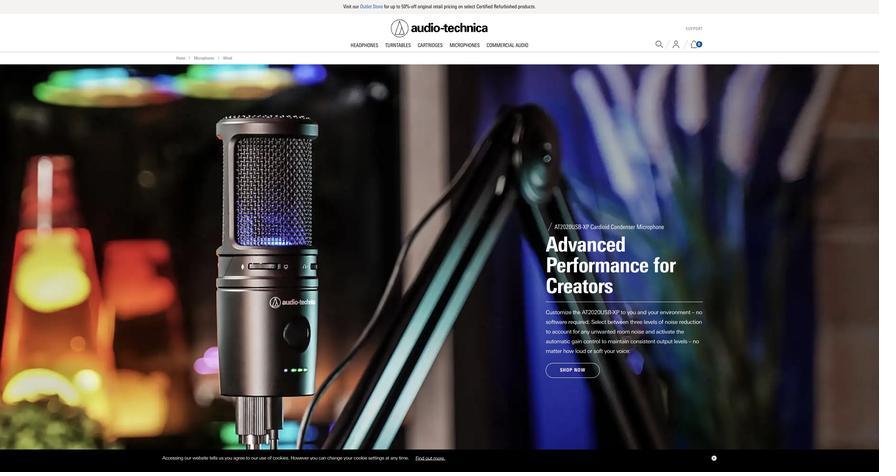 Task type: locate. For each thing, give the bounding box(es) containing it.
1 horizontal spatial divider line image
[[684, 40, 688, 49]]

1 horizontal spatial –
[[692, 310, 695, 316]]

1 divider line image from the left
[[666, 40, 670, 49]]

now
[[574, 368, 586, 374]]

our right visit
[[353, 3, 359, 10]]

more.
[[433, 456, 445, 461]]

retail
[[433, 3, 443, 10]]

1 horizontal spatial microphones link
[[446, 42, 483, 49]]

original
[[418, 3, 432, 10]]

of up activate
[[659, 319, 664, 326]]

you left "can"
[[310, 456, 318, 461]]

gain
[[572, 339, 582, 345]]

accessing
[[162, 456, 183, 461]]

your right soft
[[604, 348, 615, 355]]

levels right output
[[674, 339, 687, 345]]

1 vertical spatial no
[[693, 339, 699, 345]]

audio
[[516, 42, 529, 48]]

visit
[[343, 3, 352, 10]]

and up three
[[637, 310, 647, 316]]

consistent
[[631, 339, 655, 345]]

you right 'us'
[[225, 456, 232, 461]]

control
[[584, 339, 600, 345]]

0 horizontal spatial you
[[225, 456, 232, 461]]

2 horizontal spatial you
[[627, 310, 636, 316]]

any
[[581, 329, 590, 336], [391, 456, 398, 461]]

breadcrumbs image
[[188, 56, 191, 59], [217, 56, 220, 59]]

wired
[[223, 56, 232, 60]]

tells
[[209, 456, 218, 461]]

support link
[[686, 26, 703, 31]]

0 horizontal spatial noise
[[631, 329, 644, 336]]

1 horizontal spatial microphones
[[450, 42, 480, 48]]

agree
[[233, 456, 245, 461]]

automatic
[[546, 339, 570, 345]]

microphones
[[450, 42, 480, 48], [194, 56, 214, 60]]

our for accessing
[[184, 456, 191, 461]]

for left up
[[384, 3, 389, 10]]

1 horizontal spatial you
[[310, 456, 318, 461]]

0 horizontal spatial microphones link
[[194, 55, 214, 62]]

0 vertical spatial microphones link
[[446, 42, 483, 49]]

maintain
[[608, 339, 629, 345]]

1 horizontal spatial any
[[581, 329, 590, 336]]

0 vertical spatial microphones
[[450, 42, 480, 48]]

our
[[353, 3, 359, 10], [184, 456, 191, 461], [251, 456, 258, 461]]

cross image
[[712, 458, 715, 460]]

divider line image right magnifying glass image
[[666, 40, 670, 49]]

levels
[[644, 319, 657, 326], [674, 339, 687, 345]]

no
[[696, 310, 702, 316], [693, 339, 699, 345]]

1 horizontal spatial your
[[604, 348, 615, 355]]

headphones
[[351, 42, 378, 48]]

microphones right home
[[194, 56, 214, 60]]

voice.
[[616, 348, 631, 355]]

no down reduction
[[693, 339, 699, 345]]

your left the cookie
[[344, 456, 353, 461]]

1 vertical spatial –
[[689, 339, 692, 345]]

1 vertical spatial microphones
[[194, 56, 214, 60]]

0 horizontal spatial of
[[268, 456, 272, 461]]

at
[[385, 456, 389, 461]]

microphones for the bottom microphones link
[[194, 56, 214, 60]]

0 horizontal spatial microphones
[[194, 56, 214, 60]]

2 vertical spatial your
[[344, 456, 353, 461]]

1 vertical spatial for
[[573, 329, 580, 336]]

and
[[637, 310, 647, 316], [646, 329, 655, 336]]

any right at
[[391, 456, 398, 461]]

shop now
[[560, 368, 586, 374]]

1 horizontal spatial breadcrumbs image
[[217, 56, 220, 59]]

0 vertical spatial and
[[637, 310, 647, 316]]

0 vertical spatial for
[[384, 3, 389, 10]]

2 horizontal spatial our
[[353, 3, 359, 10]]

to down unwanted
[[602, 339, 607, 345]]

divider line image
[[666, 40, 670, 49], [684, 40, 688, 49]]

to down software at the right bottom of the page
[[546, 329, 551, 336]]

microphones down store logo
[[450, 42, 480, 48]]

use
[[259, 456, 266, 461]]

breadcrumbs image left wired
[[217, 56, 220, 59]]

time.
[[399, 456, 409, 461]]

you inside customize the at2020usb-xp to you and your environment – no software required. select between three levels of noise reduction to account for any unwanted room noise and activate the automatic gain control to maintain consistent output levels – no matter how loud or soft your voice.
[[627, 310, 636, 316]]

turntables
[[385, 42, 411, 48]]

output
[[657, 339, 673, 345]]

0 horizontal spatial for
[[384, 3, 389, 10]]

the up required.
[[573, 310, 581, 316]]

divider line image left basket icon
[[684, 40, 688, 49]]

0 vertical spatial any
[[581, 329, 590, 336]]

1 horizontal spatial levels
[[674, 339, 687, 345]]

to
[[397, 3, 400, 10], [621, 310, 626, 316], [546, 329, 551, 336], [602, 339, 607, 345], [246, 456, 250, 461]]

for up gain
[[573, 329, 580, 336]]

microphones link
[[446, 42, 483, 49], [194, 55, 214, 62]]

of
[[659, 319, 664, 326], [268, 456, 272, 461]]

no up reduction
[[696, 310, 702, 316]]

breadcrumbs image right home
[[188, 56, 191, 59]]

0 vertical spatial of
[[659, 319, 664, 326]]

you
[[627, 310, 636, 316], [225, 456, 232, 461], [310, 456, 318, 461]]

0 horizontal spatial divider line image
[[666, 40, 670, 49]]

0 vertical spatial –
[[692, 310, 695, 316]]

any inside customize the at2020usb-xp to you and your environment – no software required. select between three levels of noise reduction to account for any unwanted room noise and activate the automatic gain control to maintain consistent output levels – no matter how loud or soft your voice.
[[581, 329, 590, 336]]

store logo image
[[391, 19, 488, 37]]

website
[[192, 456, 208, 461]]

2 horizontal spatial your
[[648, 310, 659, 316]]

1 horizontal spatial of
[[659, 319, 664, 326]]

account
[[552, 329, 572, 336]]

and up consistent
[[646, 329, 655, 336]]

at2020usb-
[[582, 310, 613, 316]]

up
[[390, 3, 395, 10]]

find
[[416, 456, 424, 461]]

1 vertical spatial microphones link
[[194, 55, 214, 62]]

refurbished
[[494, 3, 517, 10]]

microphones link right home link
[[194, 55, 214, 62]]

–
[[692, 310, 695, 316], [689, 339, 692, 345]]

activate
[[656, 329, 675, 336]]

us
[[219, 456, 224, 461]]

any down required.
[[581, 329, 590, 336]]

you up three
[[627, 310, 636, 316]]

reduction
[[679, 319, 702, 326]]

cartridges link
[[414, 42, 446, 49]]

turntables link
[[382, 42, 414, 49]]

0 horizontal spatial any
[[391, 456, 398, 461]]

for
[[384, 3, 389, 10], [573, 329, 580, 336]]

the
[[573, 310, 581, 316], [676, 329, 684, 336]]

certified
[[477, 3, 493, 10]]

shop now link
[[546, 364, 600, 378]]

0 vertical spatial levels
[[644, 319, 657, 326]]

noise down three
[[631, 329, 644, 336]]

our left use
[[251, 456, 258, 461]]

microphones link down store logo
[[446, 42, 483, 49]]

1 vertical spatial your
[[604, 348, 615, 355]]

our left website at the bottom
[[184, 456, 191, 461]]

– down reduction
[[689, 339, 692, 345]]

0 horizontal spatial our
[[184, 456, 191, 461]]

of inside customize the at2020usb-xp to you and your environment – no software required. select between three levels of noise reduction to account for any unwanted room noise and activate the automatic gain control to maintain consistent output levels – no matter how loud or soft your voice.
[[659, 319, 664, 326]]

1 vertical spatial the
[[676, 329, 684, 336]]

0 vertical spatial your
[[648, 310, 659, 316]]

cookies.
[[273, 456, 289, 461]]

environment
[[660, 310, 691, 316]]

of right use
[[268, 456, 272, 461]]

your left "environment"
[[648, 310, 659, 316]]

0 link
[[690, 41, 703, 48]]

outlet store link
[[360, 3, 383, 10]]

products.
[[518, 3, 536, 10]]

1 vertical spatial of
[[268, 456, 272, 461]]

1 horizontal spatial noise
[[665, 319, 678, 326]]

home
[[176, 56, 185, 60]]

customize
[[546, 310, 571, 316]]

pricing
[[444, 3, 457, 10]]

– up reduction
[[692, 310, 695, 316]]

visit our outlet store for up to 50%-off original retail pricing on select certified refurbished products.
[[343, 3, 536, 10]]

noise
[[665, 319, 678, 326], [631, 329, 644, 336]]

your
[[648, 310, 659, 316], [604, 348, 615, 355], [344, 456, 353, 461]]

basket image
[[690, 41, 698, 48]]

cookie
[[354, 456, 367, 461]]

the down reduction
[[676, 329, 684, 336]]

0 horizontal spatial breadcrumbs image
[[188, 56, 191, 59]]

levels right three
[[644, 319, 657, 326]]

our for visit
[[353, 3, 359, 10]]

0 horizontal spatial the
[[573, 310, 581, 316]]

0
[[698, 42, 700, 47]]

1 horizontal spatial for
[[573, 329, 580, 336]]

1 breadcrumbs image from the left
[[188, 56, 191, 59]]

noise down "environment"
[[665, 319, 678, 326]]

you for to
[[627, 310, 636, 316]]



Task type: describe. For each thing, give the bounding box(es) containing it.
three
[[630, 319, 643, 326]]

find out more. link
[[410, 453, 451, 464]]

customize the at2020usb-xp to you and your environment – no software required. select between three levels of noise reduction to account for any unwanted room noise and activate the automatic gain control to maintain consistent output levels – no matter how loud or soft your voice.
[[546, 310, 702, 355]]

0 horizontal spatial levels
[[644, 319, 657, 326]]

1 vertical spatial any
[[391, 456, 398, 461]]

loud
[[575, 348, 586, 355]]

out
[[426, 456, 432, 461]]

1 vertical spatial levels
[[674, 339, 687, 345]]

1 vertical spatial and
[[646, 329, 655, 336]]

shop now button
[[546, 364, 600, 378]]

select
[[591, 319, 606, 326]]

1 vertical spatial noise
[[631, 329, 644, 336]]

for inside customize the at2020usb-xp to you and your environment – no software required. select between three levels of noise reduction to account for any unwanted room noise and activate the automatic gain control to maintain consistent output levels – no matter how loud or soft your voice.
[[573, 329, 580, 336]]

software
[[546, 319, 567, 326]]

on
[[458, 3, 463, 10]]

0 horizontal spatial your
[[344, 456, 353, 461]]

1 horizontal spatial the
[[676, 329, 684, 336]]

commercial audio link
[[483, 42, 532, 49]]

support
[[686, 26, 703, 31]]

how
[[563, 348, 574, 355]]

to right agree
[[246, 456, 250, 461]]

required.
[[569, 319, 590, 326]]

however
[[291, 456, 309, 461]]

outlet
[[360, 3, 372, 10]]

xp
[[613, 310, 619, 316]]

shop
[[560, 368, 573, 374]]

cartridges
[[418, 42, 443, 48]]

2 divider line image from the left
[[684, 40, 688, 49]]

change
[[327, 456, 342, 461]]

or
[[587, 348, 592, 355]]

find out more.
[[416, 456, 445, 461]]

headphones link
[[347, 42, 382, 49]]

can
[[319, 456, 326, 461]]

microphones for right microphones link
[[450, 42, 480, 48]]

magnifying glass image
[[656, 41, 663, 48]]

0 vertical spatial no
[[696, 310, 702, 316]]

off
[[411, 3, 417, 10]]

1 horizontal spatial our
[[251, 456, 258, 461]]

commercial
[[487, 42, 515, 48]]

home link
[[176, 55, 185, 62]]

0 horizontal spatial –
[[689, 339, 692, 345]]

commercial audio
[[487, 42, 529, 48]]

0 vertical spatial the
[[573, 310, 581, 316]]

soft
[[594, 348, 603, 355]]

unwanted
[[591, 329, 616, 336]]

between
[[608, 319, 629, 326]]

matter
[[546, 348, 562, 355]]

accessing our website tells us you agree to our use of cookies. however you can change your cookie settings at any time.
[[162, 456, 410, 461]]

to right xp
[[621, 310, 626, 316]]

0 vertical spatial noise
[[665, 319, 678, 326]]

select
[[464, 3, 475, 10]]

2 breadcrumbs image from the left
[[217, 56, 220, 59]]

50%-
[[401, 3, 411, 10]]

settings
[[368, 456, 384, 461]]

store
[[373, 3, 383, 10]]

to right up
[[397, 3, 400, 10]]

you for us
[[225, 456, 232, 461]]

room
[[617, 329, 630, 336]]



Task type: vqa. For each thing, say whether or not it's contained in the screenshot.
3's "order"
no



